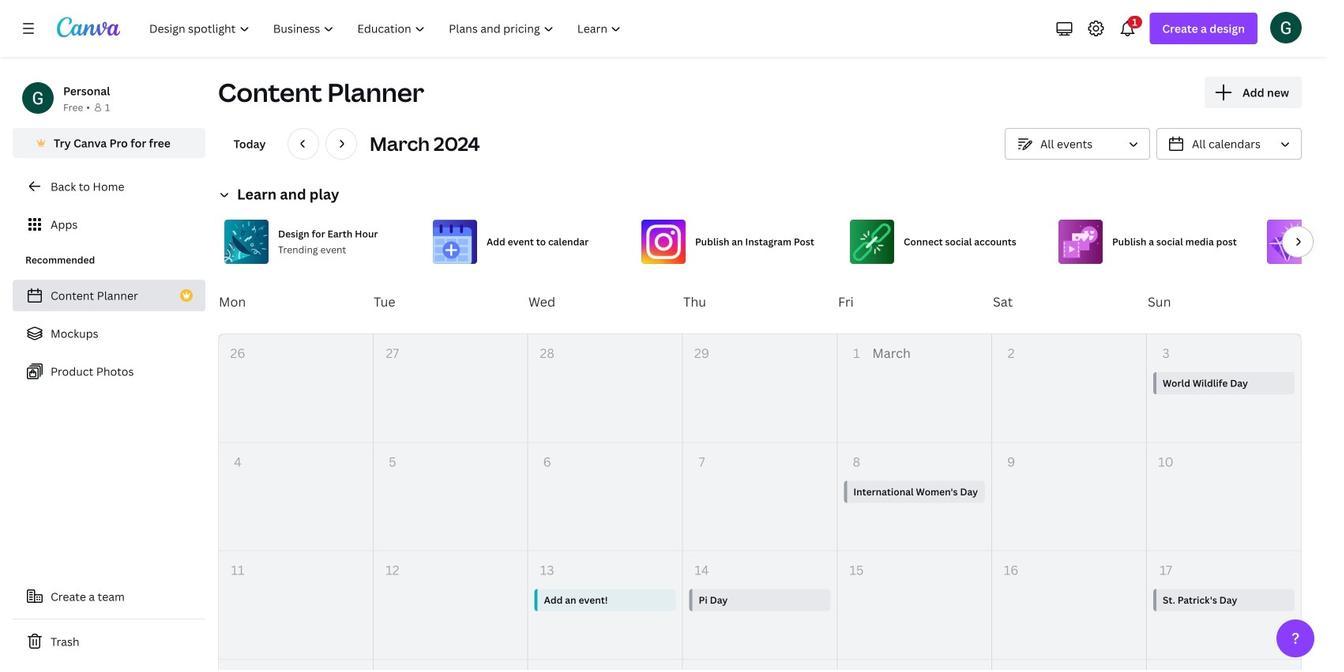 Task type: describe. For each thing, give the bounding box(es) containing it.
greg robinson image
[[1270, 12, 1302, 43]]

sunday column header
[[1147, 270, 1302, 333]]

monday column header
[[218, 270, 373, 333]]

top level navigation element
[[139, 13, 635, 44]]



Task type: vqa. For each thing, say whether or not it's contained in the screenshot.
tuesday 'column header'
yes



Task type: locate. For each thing, give the bounding box(es) containing it.
row
[[218, 270, 1302, 333], [219, 334, 1301, 443], [219, 443, 1301, 551], [219, 551, 1301, 660], [219, 660, 1301, 670]]

thursday column header
[[683, 270, 838, 333]]

list
[[13, 280, 205, 387]]

friday column header
[[838, 270, 992, 333]]

saturday column header
[[992, 270, 1147, 333]]

wednesday column header
[[528, 270, 683, 333]]

tuesday column header
[[373, 270, 528, 333]]



